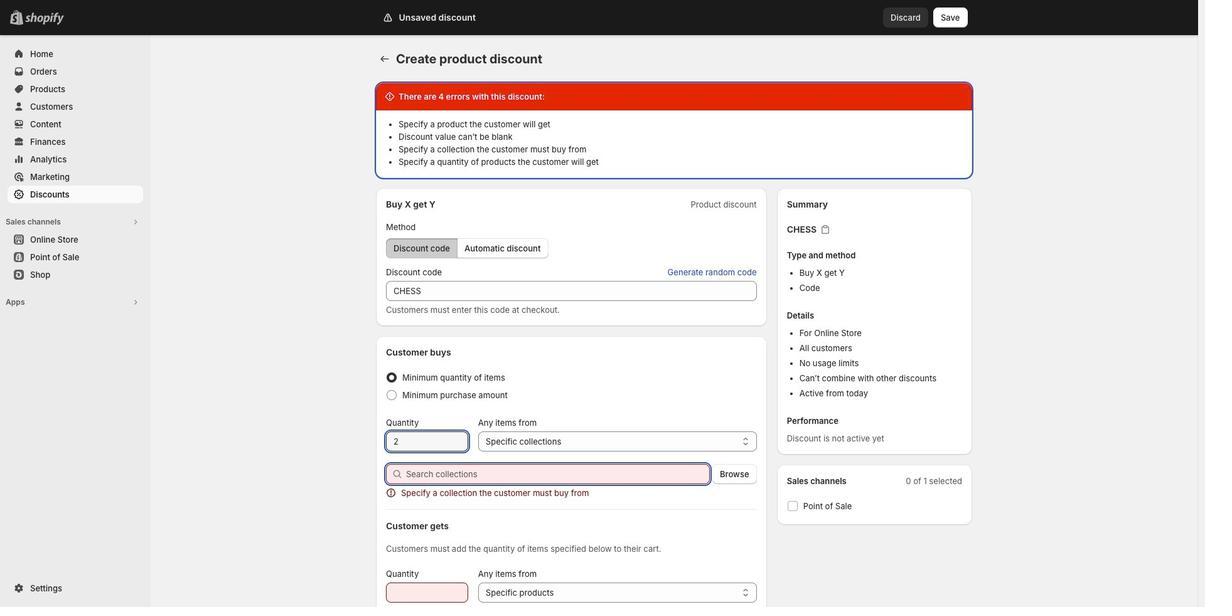 Task type: describe. For each thing, give the bounding box(es) containing it.
shopify image
[[25, 13, 64, 25]]



Task type: locate. For each thing, give the bounding box(es) containing it.
Search collections text field
[[406, 465, 710, 485]]

None text field
[[386, 281, 757, 301]]

None text field
[[386, 432, 468, 452], [386, 583, 468, 603], [386, 432, 468, 452], [386, 583, 468, 603]]



Task type: vqa. For each thing, say whether or not it's contained in the screenshot.
Search collections text box
yes



